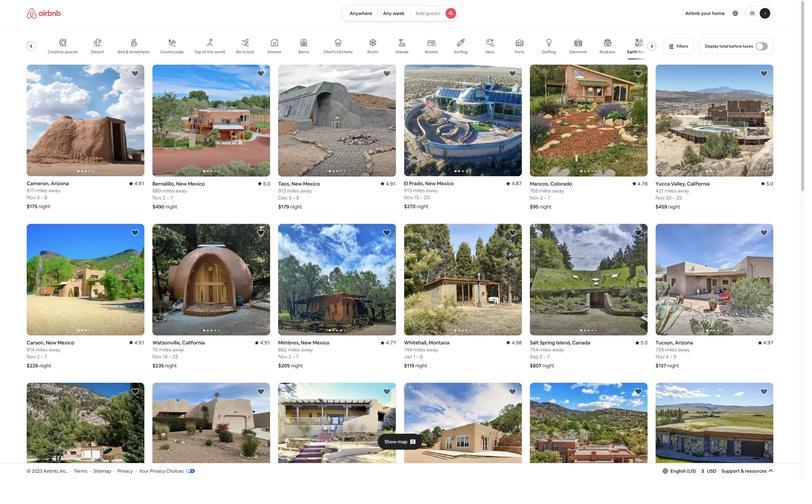 Task type: describe. For each thing, give the bounding box(es) containing it.
watsonville,
[[152, 340, 181, 346]]

new left yurts
[[486, 49, 494, 55]]

your
[[139, 468, 149, 474]]

2 inside salt spring island, canada 754 miles away sep 2 – 7 $807 night
[[540, 354, 543, 360]]

– inside "el prado, new mexico 913 miles away nov 15 – 20 $270 night"
[[420, 195, 423, 201]]

barns
[[298, 49, 309, 55]]

4.91 out of 5 average rating image for taos, new mexico 913 miles away dec 3 – 8 $179 night
[[381, 181, 396, 187]]

golfing
[[542, 49, 556, 55]]

4.78 out of 5 average rating image
[[632, 181, 648, 187]]

night inside 'mimbres, new mexico 862 miles away nov 2 – 7 $205 night'
[[291, 363, 303, 369]]

1
[[413, 354, 415, 360]]

miles inside salt spring island, canada 754 miles away sep 2 – 7 $807 night
[[539, 347, 551, 353]]

kitchens
[[337, 49, 353, 55]]

ski-in/out
[[236, 49, 254, 55]]

filters button
[[663, 38, 694, 54]]

english (us) button
[[663, 469, 696, 475]]

nov inside tucson, arizona 759 miles away nov 4 – 9 $137 night
[[656, 354, 665, 360]]

airbnb,
[[43, 468, 59, 474]]

show map
[[385, 439, 407, 445]]

miles inside yucca valley, california 421 miles away nov 20 – 25 $459 night
[[665, 188, 676, 194]]

away inside yucca valley, california 421 miles away nov 20 – 25 $459 night
[[678, 188, 689, 194]]

913 inside "el prado, new mexico 913 miles away nov 15 – 20 $270 night"
[[404, 188, 412, 194]]

night inside salt spring island, canada 754 miles away sep 2 – 7 $807 night
[[543, 363, 554, 369]]

choices
[[166, 468, 183, 474]]

$490
[[152, 204, 164, 210]]

889
[[152, 188, 161, 194]]

creative
[[48, 49, 64, 55]]

support & resources
[[722, 469, 767, 475]]

15
[[414, 195, 419, 201]]

– inside tucson, arizona 759 miles away nov 4 – 9 $137 night
[[670, 354, 672, 360]]

4.87
[[512, 181, 522, 187]]

7 inside salt spring island, canada 754 miles away sep 2 – 7 $807 night
[[547, 354, 550, 360]]

$ usd
[[702, 469, 717, 475]]

4.97
[[763, 340, 773, 346]]

any week
[[383, 10, 405, 16]]

add to wishlist: salt spring island, canada image
[[634, 229, 642, 237]]

california inside watsonville, california 70 miles away nov 18 – 23 $235 night
[[182, 340, 205, 346]]

taos,
[[278, 181, 290, 187]]

el
[[404, 181, 408, 187]]

– inside watsonville, california 70 miles away nov 18 – 23 $235 night
[[169, 354, 171, 360]]

add to wishlist: carson, new mexico image
[[131, 229, 139, 237]]

night inside whitehall, montana 744 miles away jan 1 – 6 $119 night
[[415, 363, 427, 369]]

spaces
[[65, 49, 78, 55]]

jan
[[404, 354, 412, 360]]

yucca valley, california 421 miles away nov 20 – 25 $459 night
[[656, 181, 710, 210]]

2 for mimbres, new mexico
[[288, 354, 291, 360]]

3 add to wishlist: santa fe, new mexico image from the left
[[634, 388, 642, 396]]

4.98
[[512, 340, 522, 346]]

miles inside taos, new mexico 913 miles away dec 3 – 8 $179 night
[[287, 188, 299, 194]]

bed & breakfasts
[[118, 49, 150, 55]]

carson,
[[27, 340, 45, 346]]

add to wishlist: mimbres, new mexico image
[[383, 229, 391, 237]]

sep
[[530, 354, 539, 360]]

display total before taxes
[[705, 44, 753, 49]]

domes
[[268, 49, 281, 55]]

montana
[[429, 340, 450, 346]]

5.0 out of 5 average rating image for yucca valley, california 421 miles away nov 20 – 25 $459 night
[[761, 181, 773, 187]]

colorado
[[550, 181, 572, 187]]

miles inside the carson, new mexico 914 miles away nov 2 – 7 $226 night
[[36, 347, 48, 353]]

nov inside watsonville, california 70 miles away nov 18 – 23 $235 night
[[152, 354, 162, 360]]

canada
[[572, 340, 590, 346]]

arizona for 759 miles away
[[675, 340, 693, 346]]

$119
[[404, 363, 414, 369]]

$459
[[656, 204, 667, 210]]

5.0 out of 5 average rating image for salt spring island, canada 754 miles away sep 2 – 7 $807 night
[[635, 340, 648, 346]]

show map button
[[378, 434, 422, 450]]

2 · from the left
[[90, 468, 91, 474]]

miles inside mancos, colorado 765 miles away nov 2 – 7 $95 night
[[539, 188, 551, 194]]

4.91 out of 5 average rating image for watsonville, california 70 miles away nov 18 – 23 $235 night
[[255, 340, 270, 346]]

1 add to wishlist: santa fe, new mexico image from the left
[[383, 388, 391, 396]]

away inside taos, new mexico 913 miles away dec 3 – 8 $179 night
[[300, 188, 312, 194]]

759
[[656, 347, 664, 353]]

add guests
[[416, 10, 440, 16]]

night inside taos, new mexico 913 miles away dec 3 – 8 $179 night
[[290, 204, 302, 210]]

world
[[214, 49, 225, 55]]

usd
[[707, 469, 717, 475]]

carson, new mexico 914 miles away nov 2 – 7 $226 night
[[27, 340, 74, 369]]

& for support
[[741, 469, 744, 475]]

add to wishlist: whitehall, montana image
[[509, 229, 517, 237]]

4.77
[[386, 340, 396, 346]]

containers
[[16, 49, 37, 55]]

terms link
[[74, 468, 87, 474]]

mexico for mimbres, new mexico 862 miles away nov 2 – 7 $205 night
[[313, 340, 330, 346]]

2 add to wishlist: santa fe, new mexico image from the left
[[509, 388, 517, 396]]

add to wishlist: bernalillo, new mexico image
[[257, 70, 265, 78]]

arizona for 617 miles away
[[51, 181, 69, 187]]

miles inside cameron, arizona 617 miles away nov 3 – 8 $175 night
[[35, 188, 47, 194]]

4.78
[[638, 181, 648, 187]]

5.0 for bernalillo, new mexico 889 miles away nov 2 – 7 $490 night
[[263, 181, 270, 187]]

4.91 for carson, new mexico 914 miles away nov 2 – 7 $226 night
[[134, 340, 144, 346]]

2 for carson, new mexico
[[37, 354, 40, 360]]

4.98 out of 5 average rating image
[[506, 340, 522, 346]]

add to wishlist: tucson, arizona image
[[760, 229, 768, 237]]

night inside mancos, colorado 765 miles away nov 2 – 7 $95 night
[[540, 204, 552, 210]]

sitemap
[[93, 468, 111, 474]]

week
[[393, 10, 405, 16]]

754
[[530, 347, 538, 353]]

9
[[673, 354, 676, 360]]

add to wishlist: desert hot springs, california image
[[257, 388, 265, 396]]

away inside whitehall, montana 744 miles away jan 1 – 6 $119 night
[[426, 347, 438, 353]]

new for taos, new mexico
[[291, 181, 302, 187]]

– inside 'mimbres, new mexico 862 miles away nov 2 – 7 $205 night'
[[292, 354, 295, 360]]

8 inside cameron, arizona 617 miles away nov 3 – 8 $175 night
[[44, 195, 47, 201]]

add to wishlist: watsonville, california image
[[257, 229, 265, 237]]

© 2023 airbnb, inc. ·
[[27, 468, 71, 474]]

5.0 out of 5 average rating image
[[258, 181, 270, 187]]

airbnb
[[685, 10, 700, 16]]

the
[[207, 49, 213, 55]]

watsonville, california 70 miles away nov 18 – 23 $235 night
[[152, 340, 205, 369]]

5.0 for yucca valley, california 421 miles away nov 20 – 25 $459 night
[[766, 181, 773, 187]]

1 · from the left
[[70, 468, 71, 474]]

7 for bernalillo, new mexico
[[170, 195, 173, 201]]

cameron,
[[27, 181, 50, 187]]

terms · sitemap · privacy ·
[[74, 468, 137, 474]]

$235
[[152, 363, 164, 369]]

el prado, new mexico 913 miles away nov 15 – 20 $270 night
[[404, 181, 454, 210]]

in/out
[[243, 49, 254, 55]]

miles inside tucson, arizona 759 miles away nov 4 – 9 $137 night
[[665, 347, 677, 353]]

$807
[[530, 363, 542, 369]]

20 inside "el prado, new mexico 913 miles away nov 15 – 20 $270 night"
[[424, 195, 430, 201]]

421
[[656, 188, 663, 194]]

dammusi
[[569, 49, 587, 55]]

any week button
[[377, 5, 410, 21]]

night inside yucca valley, california 421 miles away nov 20 – 25 $459 night
[[668, 204, 680, 210]]

2 inside mancos, colorado 765 miles away nov 2 – 7 $95 night
[[540, 195, 543, 201]]

english (us)
[[671, 469, 696, 475]]

group containing containers
[[16, 33, 659, 59]]

$205
[[278, 363, 290, 369]]



Task type: locate. For each thing, give the bounding box(es) containing it.
away inside cameron, arizona 617 miles away nov 3 – 8 $175 night
[[48, 188, 60, 194]]

3 · from the left
[[114, 468, 115, 474]]

0 horizontal spatial 5.0
[[263, 181, 270, 187]]

none search field containing anywhere
[[341, 5, 459, 21]]

earth
[[628, 49, 638, 55]]

support & resources button
[[722, 469, 773, 475]]

whitehall, montana 744 miles away jan 1 – 6 $119 night
[[404, 340, 450, 369]]

group
[[16, 33, 659, 59], [27, 65, 144, 177], [152, 65, 270, 177], [278, 65, 396, 177], [404, 65, 522, 177], [530, 65, 648, 177], [656, 65, 773, 177], [27, 224, 144, 336], [152, 224, 270, 336], [278, 224, 396, 336], [404, 224, 522, 336], [530, 224, 648, 336], [656, 224, 773, 336], [27, 383, 144, 480], [152, 383, 270, 480], [278, 383, 396, 480], [404, 383, 522, 480], [530, 383, 648, 480], [656, 383, 773, 480]]

yucca
[[656, 181, 670, 187]]

arizona right "cameron,"
[[51, 181, 69, 187]]

away inside mancos, colorado 765 miles away nov 2 – 7 $95 night
[[552, 188, 564, 194]]

anywhere
[[350, 10, 372, 16]]

7 down bernalillo,
[[170, 195, 173, 201]]

miles up 18
[[159, 347, 171, 353]]

nov left 15
[[404, 195, 413, 201]]

2 inside bernalillo, new mexico 889 miles away nov 2 – 7 $490 night
[[163, 195, 165, 201]]

– inside salt spring island, canada 754 miles away sep 2 – 7 $807 night
[[544, 354, 546, 360]]

night down 15
[[417, 204, 429, 210]]

20 left 25
[[666, 195, 672, 201]]

7 for mimbres, new mexico
[[296, 354, 299, 360]]

miles down "carson,"
[[36, 347, 48, 353]]

add to wishlist: santa fe, new mexico image
[[383, 388, 391, 396], [509, 388, 517, 396], [634, 388, 642, 396]]

away inside the carson, new mexico 914 miles away nov 2 – 7 $226 night
[[49, 347, 60, 353]]

1 horizontal spatial 5.0 out of 5 average rating image
[[761, 181, 773, 187]]

cameron, arizona 617 miles away nov 3 – 8 $175 night
[[27, 181, 69, 210]]

night right $807
[[543, 363, 554, 369]]

miles inside bernalillo, new mexico 889 miles away nov 2 – 7 $490 night
[[162, 188, 174, 194]]

0 vertical spatial &
[[126, 49, 129, 55]]

away inside bernalillo, new mexico 889 miles away nov 2 – 7 $490 night
[[175, 188, 187, 194]]

night down 25
[[668, 204, 680, 210]]

913 up dec
[[278, 188, 286, 194]]

miles inside 'mimbres, new mexico 862 miles away nov 2 – 7 $205 night'
[[288, 347, 300, 353]]

7 inside the carson, new mexico 914 miles away nov 2 – 7 $226 night
[[44, 354, 47, 360]]

night down 6
[[415, 363, 427, 369]]

7 down mimbres,
[[296, 354, 299, 360]]

arizona up 9 on the bottom right
[[675, 340, 693, 346]]

privacy link
[[118, 468, 133, 474]]

0 horizontal spatial 5.0 out of 5 average rating image
[[635, 340, 648, 346]]

of
[[202, 49, 206, 55]]

3 right dec
[[289, 195, 292, 201]]

7 down mancos,
[[548, 195, 550, 201]]

1 horizontal spatial arizona
[[675, 340, 693, 346]]

4
[[666, 354, 669, 360]]

2 913 from the left
[[278, 188, 286, 194]]

add to wishlist: cameron, arizona image
[[131, 70, 139, 78]]

privacy right your at bottom
[[150, 468, 165, 474]]

0 horizontal spatial 913
[[278, 188, 286, 194]]

0 horizontal spatial &
[[126, 49, 129, 55]]

nov inside "el prado, new mexico 913 miles away nov 15 – 20 $270 night"
[[404, 195, 413, 201]]

8 right dec
[[296, 195, 299, 201]]

support
[[722, 469, 740, 475]]

islands
[[396, 49, 409, 55]]

mexico inside the carson, new mexico 914 miles away nov 2 – 7 $226 night
[[58, 340, 74, 346]]

2 up $226
[[37, 354, 40, 360]]

nov inside yucca valley, california 421 miles away nov 20 – 25 $459 night
[[656, 195, 665, 201]]

& right bed
[[126, 49, 129, 55]]

4.87 out of 5 average rating image
[[506, 181, 522, 187]]

0 horizontal spatial 3
[[37, 195, 40, 201]]

2 up the "$490"
[[163, 195, 165, 201]]

4.91 left watsonville, at the left bottom of page
[[134, 340, 144, 346]]

airbnb your home link
[[681, 6, 729, 20]]

countryside
[[160, 49, 184, 55]]

island,
[[556, 340, 571, 346]]

2 privacy from the left
[[150, 468, 165, 474]]

4.91 for cameron, arizona 617 miles away nov 3 – 8 $175 night
[[134, 181, 144, 187]]

1 vertical spatial california
[[182, 340, 205, 346]]

7 down spring
[[547, 354, 550, 360]]

home
[[712, 10, 725, 16]]

2 horizontal spatial add to wishlist: santa fe, new mexico image
[[634, 388, 642, 396]]

– right 1
[[417, 354, 419, 360]]

& right support
[[741, 469, 744, 475]]

night inside the carson, new mexico 914 miles away nov 2 – 7 $226 night
[[39, 363, 51, 369]]

mexico for carson, new mexico 914 miles away nov 2 – 7 $226 night
[[58, 340, 74, 346]]

70
[[152, 347, 158, 353]]

mancos,
[[530, 181, 549, 187]]

1 913 from the left
[[404, 188, 412, 194]]

arizona
[[51, 181, 69, 187], [675, 340, 693, 346]]

night down 9 on the bottom right
[[667, 363, 679, 369]]

privacy left your at bottom
[[118, 468, 133, 474]]

new for mimbres, new mexico
[[301, 340, 312, 346]]

away inside tucson, arizona 759 miles away nov 4 – 9 $137 night
[[678, 347, 690, 353]]

3 inside taos, new mexico 913 miles away dec 3 – 8 $179 night
[[289, 195, 292, 201]]

dec
[[278, 195, 288, 201]]

0 horizontal spatial arizona
[[51, 181, 69, 187]]

new right taos,
[[291, 181, 302, 187]]

2 20 from the left
[[666, 195, 672, 201]]

new inside bernalillo, new mexico 889 miles away nov 2 – 7 $490 night
[[176, 181, 187, 187]]

desert
[[91, 49, 104, 55]]

1 20 from the left
[[424, 195, 430, 201]]

7 inside mancos, colorado 765 miles away nov 2 – 7 $95 night
[[548, 195, 550, 201]]

4.91 out of 5 average rating image left el
[[381, 181, 396, 187]]

mexico inside bernalillo, new mexico 889 miles away nov 2 – 7 $490 night
[[188, 181, 205, 187]]

total
[[720, 44, 728, 49]]

– left 25
[[673, 195, 675, 201]]

homes
[[639, 49, 651, 55]]

mexico right mimbres,
[[313, 340, 330, 346]]

add to wishlist: taos, new mexico image
[[383, 70, 391, 78]]

night right $175
[[38, 204, 50, 210]]

4.91 left el
[[386, 181, 396, 187]]

1 horizontal spatial privacy
[[150, 468, 165, 474]]

– right 18
[[169, 354, 171, 360]]

new inside "el prado, new mexico 913 miles away nov 15 – 20 $270 night"
[[425, 181, 436, 187]]

away inside watsonville, california 70 miles away nov 18 – 23 $235 night
[[172, 347, 184, 353]]

20 right 15
[[424, 195, 430, 201]]

744
[[404, 347, 412, 353]]

0 horizontal spatial california
[[182, 340, 205, 346]]

nov down 765
[[530, 195, 539, 201]]

mexico right taos,
[[303, 181, 320, 187]]

nov down the 759
[[656, 354, 665, 360]]

914
[[27, 347, 35, 353]]

arctic
[[367, 49, 379, 55]]

913 inside taos, new mexico 913 miles away dec 3 – 8 $179 night
[[278, 188, 286, 194]]

new inside taos, new mexico 913 miles away dec 3 – 8 $179 night
[[291, 181, 302, 187]]

1 horizontal spatial 3
[[289, 195, 292, 201]]

miles down taos,
[[287, 188, 299, 194]]

1 horizontal spatial 4.91 out of 5 average rating image
[[255, 340, 270, 346]]

chef's kitchens
[[324, 49, 353, 55]]

8
[[44, 195, 47, 201], [296, 195, 299, 201]]

miles down mimbres,
[[288, 347, 300, 353]]

miles down bernalillo,
[[162, 188, 174, 194]]

map
[[398, 439, 407, 445]]

mexico right "carson,"
[[58, 340, 74, 346]]

1 horizontal spatial 8
[[296, 195, 299, 201]]

rooms
[[425, 49, 438, 55]]

night inside "el prado, new mexico 913 miles away nov 15 – 20 $270 night"
[[417, 204, 429, 210]]

miles down yucca
[[665, 188, 676, 194]]

nov down the 421
[[656, 195, 665, 201]]

show
[[385, 439, 397, 445]]

new for carson, new mexico
[[46, 340, 56, 346]]

0 horizontal spatial 8
[[44, 195, 47, 201]]

miles up 6
[[413, 347, 425, 353]]

8 down "cameron,"
[[44, 195, 47, 201]]

creative spaces
[[48, 49, 78, 55]]

2 inside 'mimbres, new mexico 862 miles away nov 2 – 7 $205 night'
[[288, 354, 291, 360]]

mexico right bernalillo,
[[188, 181, 205, 187]]

mexico right the prado,
[[437, 181, 454, 187]]

– right "sep"
[[544, 354, 546, 360]]

25
[[676, 195, 682, 201]]

miles
[[35, 188, 47, 194], [413, 188, 425, 194], [162, 188, 174, 194], [287, 188, 299, 194], [539, 188, 551, 194], [665, 188, 676, 194], [36, 347, 48, 353], [413, 347, 425, 353], [159, 347, 171, 353], [288, 347, 300, 353], [539, 347, 551, 353], [665, 347, 677, 353]]

2 right "sep"
[[540, 354, 543, 360]]

mancos, colorado 765 miles away nov 2 – 7 $95 night
[[530, 181, 572, 210]]

top of the world
[[194, 49, 225, 55]]

nov inside cameron, arizona 617 miles away nov 3 – 8 $175 night
[[27, 195, 36, 201]]

– inside cameron, arizona 617 miles away nov 3 – 8 $175 night
[[41, 195, 43, 201]]

night right $179
[[290, 204, 302, 210]]

& for bed
[[126, 49, 129, 55]]

&
[[126, 49, 129, 55], [741, 469, 744, 475]]

new for bernalillo, new mexico
[[176, 181, 187, 187]]

away inside salt spring island, canada 754 miles away sep 2 – 7 $807 night
[[552, 347, 564, 353]]

4.91 out of 5 average rating image
[[129, 181, 144, 187]]

mimbres,
[[278, 340, 300, 346]]

night right the "$490"
[[166, 204, 177, 210]]

4.97 out of 5 average rating image
[[758, 340, 773, 346]]

privacy
[[118, 468, 133, 474], [150, 468, 165, 474]]

nov down 889
[[152, 195, 162, 201]]

mexico for taos, new mexico 913 miles away dec 3 – 8 $179 night
[[303, 181, 320, 187]]

miles up the 4
[[665, 347, 677, 353]]

taxes
[[743, 44, 753, 49]]

– down "carson,"
[[41, 354, 43, 360]]

california right valley,
[[687, 181, 710, 187]]

913 down el
[[404, 188, 412, 194]]

tucson,
[[656, 340, 674, 346]]

$175
[[27, 204, 37, 210]]

nov
[[27, 195, 36, 201], [404, 195, 413, 201], [152, 195, 162, 201], [530, 195, 539, 201], [656, 195, 665, 201], [27, 354, 36, 360], [152, 354, 162, 360], [278, 354, 287, 360], [656, 354, 665, 360]]

– right 15
[[420, 195, 423, 201]]

night inside watsonville, california 70 miles away nov 18 – 23 $235 night
[[165, 363, 177, 369]]

bed
[[118, 49, 125, 55]]

new right "carson,"
[[46, 340, 56, 346]]

night right $95 at top
[[540, 204, 552, 210]]

2 horizontal spatial 5.0
[[766, 181, 773, 187]]

nov down '862'
[[278, 354, 287, 360]]

4.91 out of 5 average rating image for carson, new mexico 914 miles away nov 2 – 7 $226 night
[[129, 340, 144, 346]]

0 horizontal spatial add to wishlist: santa fe, new mexico image
[[383, 388, 391, 396]]

20 inside yucca valley, california 421 miles away nov 20 – 25 $459 night
[[666, 195, 672, 201]]

salt
[[530, 340, 539, 346]]

0 horizontal spatial privacy
[[118, 468, 133, 474]]

miles down mancos,
[[539, 188, 551, 194]]

· right the terms link
[[90, 468, 91, 474]]

mexico inside "el prado, new mexico 913 miles away nov 15 – 20 $270 night"
[[437, 181, 454, 187]]

away
[[48, 188, 60, 194], [426, 188, 438, 194], [175, 188, 187, 194], [300, 188, 312, 194], [552, 188, 564, 194], [678, 188, 689, 194], [49, 347, 60, 353], [426, 347, 438, 353], [172, 347, 184, 353], [301, 347, 313, 353], [552, 347, 564, 353], [678, 347, 690, 353]]

2 3 from the left
[[289, 195, 292, 201]]

1 8 from the left
[[44, 195, 47, 201]]

– inside yucca valley, california 421 miles away nov 20 – 25 $459 night
[[673, 195, 675, 201]]

– right dec
[[293, 195, 295, 201]]

california
[[687, 181, 710, 187], [182, 340, 205, 346]]

night down 23
[[165, 363, 177, 369]]

7 for carson, new mexico
[[44, 354, 47, 360]]

arizona inside tucson, arizona 759 miles away nov 4 – 9 $137 night
[[675, 340, 693, 346]]

4.91 left bernalillo,
[[134, 181, 144, 187]]

your
[[701, 10, 711, 16]]

1 horizontal spatial add to wishlist: santa fe, new mexico image
[[509, 388, 517, 396]]

2 inside the carson, new mexico 914 miles away nov 2 – 7 $226 night
[[37, 354, 40, 360]]

0 vertical spatial california
[[687, 181, 710, 187]]

prado,
[[409, 181, 424, 187]]

display total before taxes button
[[699, 38, 773, 54]]

7
[[170, 195, 173, 201], [548, 195, 550, 201], [44, 354, 47, 360], [296, 354, 299, 360], [547, 354, 550, 360]]

1 3 from the left
[[37, 195, 40, 201]]

bernalillo,
[[152, 181, 175, 187]]

add to wishlist: glenwood springs, colorado image
[[131, 388, 139, 396]]

top
[[194, 49, 201, 55]]

away inside "el prado, new mexico 913 miles away nov 15 – 20 $270 night"
[[426, 188, 438, 194]]

7 inside 'mimbres, new mexico 862 miles away nov 2 – 7 $205 night'
[[296, 354, 299, 360]]

add to wishlist: el prado, new mexico image
[[509, 70, 517, 78]]

miles down "cameron,"
[[35, 188, 47, 194]]

0 vertical spatial 5.0 out of 5 average rating image
[[761, 181, 773, 187]]

your privacy choices
[[139, 468, 183, 474]]

english
[[671, 469, 686, 475]]

2 horizontal spatial 4.91 out of 5 average rating image
[[381, 181, 396, 187]]

display
[[705, 44, 719, 49]]

– inside the carson, new mexico 914 miles away nov 2 – 7 $226 night
[[41, 354, 43, 360]]

night inside tucson, arizona 759 miles away nov 4 – 9 $137 night
[[667, 363, 679, 369]]

2 for bernalillo, new mexico
[[163, 195, 165, 201]]

1 vertical spatial arizona
[[675, 340, 693, 346]]

add to wishlist: ennis, montana image
[[760, 388, 768, 396]]

7 inside bernalillo, new mexico 889 miles away nov 2 – 7 $490 night
[[170, 195, 173, 201]]

nov inside bernalillo, new mexico 889 miles away nov 2 – 7 $490 night
[[152, 195, 162, 201]]

4.77 out of 5 average rating image
[[381, 340, 396, 346]]

miles inside "el prado, new mexico 913 miles away nov 15 – 20 $270 night"
[[413, 188, 425, 194]]

1 horizontal spatial california
[[687, 181, 710, 187]]

chef's
[[324, 49, 336, 55]]

mexico inside taos, new mexico 913 miles away dec 3 – 8 $179 night
[[303, 181, 320, 187]]

miles inside watsonville, california 70 miles away nov 18 – 23 $235 night
[[159, 347, 171, 353]]

1 horizontal spatial 5.0
[[641, 340, 648, 346]]

profile element
[[467, 0, 773, 27]]

5.0 out of 5 average rating image
[[761, 181, 773, 187], [635, 340, 648, 346]]

617
[[27, 188, 34, 194]]

nov down the 70
[[152, 354, 162, 360]]

mexico for bernalillo, new mexico 889 miles away nov 2 – 7 $490 night
[[188, 181, 205, 187]]

– inside bernalillo, new mexico 889 miles away nov 2 – 7 $490 night
[[167, 195, 169, 201]]

new right mimbres,
[[301, 340, 312, 346]]

night
[[38, 204, 50, 210], [417, 204, 429, 210], [166, 204, 177, 210], [290, 204, 302, 210], [540, 204, 552, 210], [668, 204, 680, 210], [39, 363, 51, 369], [415, 363, 427, 369], [165, 363, 177, 369], [291, 363, 303, 369], [543, 363, 554, 369], [667, 363, 679, 369]]

4.91 out of 5 average rating image
[[381, 181, 396, 187], [129, 340, 144, 346], [255, 340, 270, 346]]

$179
[[278, 204, 289, 210]]

add to wishlist: yucca valley, california image
[[760, 70, 768, 78]]

night inside bernalillo, new mexico 889 miles away nov 2 – 7 $490 night
[[166, 204, 177, 210]]

– left 9 on the bottom right
[[670, 354, 672, 360]]

mexico inside 'mimbres, new mexico 862 miles away nov 2 – 7 $205 night'
[[313, 340, 330, 346]]

– inside taos, new mexico 913 miles away dec 3 – 8 $179 night
[[293, 195, 295, 201]]

– inside mancos, colorado 765 miles away nov 2 – 7 $95 night
[[544, 195, 546, 201]]

7 down "carson,"
[[44, 354, 47, 360]]

2 8 from the left
[[296, 195, 299, 201]]

– down bernalillo,
[[167, 195, 169, 201]]

20
[[424, 195, 430, 201], [666, 195, 672, 201]]

california inside yucca valley, california 421 miles away nov 20 – 25 $459 night
[[687, 181, 710, 187]]

4.91 out of 5 average rating image left watsonville, at the left bottom of page
[[129, 340, 144, 346]]

– inside whitehall, montana 744 miles away jan 1 – 6 $119 night
[[417, 354, 419, 360]]

guests
[[426, 10, 440, 16]]

– down "cameron,"
[[41, 195, 43, 201]]

1 horizontal spatial &
[[741, 469, 744, 475]]

filters
[[677, 44, 688, 49]]

1 horizontal spatial 20
[[666, 195, 672, 201]]

· right inc.
[[70, 468, 71, 474]]

1 privacy from the left
[[118, 468, 133, 474]]

4.91 left mimbres,
[[260, 340, 270, 346]]

night right $226
[[39, 363, 51, 369]]

4.91 for taos, new mexico 913 miles away dec 3 – 8 $179 night
[[386, 181, 396, 187]]

nov inside 'mimbres, new mexico 862 miles away nov 2 – 7 $205 night'
[[278, 354, 287, 360]]

new inside 'mimbres, new mexico 862 miles away nov 2 – 7 $205 night'
[[301, 340, 312, 346]]

ski-
[[236, 49, 243, 55]]

765
[[530, 188, 538, 194]]

any
[[383, 10, 392, 16]]

your privacy choices link
[[139, 468, 195, 475]]

miles down spring
[[539, 347, 551, 353]]

4 · from the left
[[135, 468, 137, 474]]

1 horizontal spatial 913
[[404, 188, 412, 194]]

1 vertical spatial 5.0 out of 5 average rating image
[[635, 340, 648, 346]]

2 up $205 at the left of the page
[[288, 354, 291, 360]]

0 vertical spatial arizona
[[51, 181, 69, 187]]

mimbres, new mexico 862 miles away nov 2 – 7 $205 night
[[278, 340, 330, 369]]

3 up $175
[[37, 195, 40, 201]]

new inside the carson, new mexico 914 miles away nov 2 – 7 $226 night
[[46, 340, 56, 346]]

0 horizontal spatial 20
[[424, 195, 430, 201]]

1 vertical spatial &
[[741, 469, 744, 475]]

away inside 'mimbres, new mexico 862 miles away nov 2 – 7 $205 night'
[[301, 347, 313, 353]]

0 horizontal spatial 4.91 out of 5 average rating image
[[129, 340, 144, 346]]

surfing
[[454, 49, 468, 55]]

2 down mancos,
[[540, 195, 543, 201]]

resources
[[745, 469, 767, 475]]

night inside cameron, arizona 617 miles away nov 3 – 8 $175 night
[[38, 204, 50, 210]]

– down mimbres,
[[292, 354, 295, 360]]

nov inside the carson, new mexico 914 miles away nov 2 – 7 $226 night
[[27, 354, 36, 360]]

new right bernalillo,
[[176, 181, 187, 187]]

· left privacy link
[[114, 468, 115, 474]]

nov down 617
[[27, 195, 36, 201]]

$270
[[404, 204, 416, 210]]

5.0 for salt spring island, canada 754 miles away sep 2 – 7 $807 night
[[641, 340, 648, 346]]

None search field
[[341, 5, 459, 21]]

new right the prado,
[[425, 181, 436, 187]]

· left your at bottom
[[135, 468, 137, 474]]

california right watsonville, at the left bottom of page
[[182, 340, 205, 346]]

nov inside mancos, colorado 765 miles away nov 2 – 7 $95 night
[[530, 195, 539, 201]]

nov down 914
[[27, 354, 36, 360]]

spring
[[540, 340, 555, 346]]

4.91 out of 5 average rating image left mimbres,
[[255, 340, 270, 346]]

breakfasts
[[130, 49, 150, 55]]

8 inside taos, new mexico 913 miles away dec 3 – 8 $179 night
[[296, 195, 299, 201]]

2
[[163, 195, 165, 201], [540, 195, 543, 201], [37, 354, 40, 360], [288, 354, 291, 360], [540, 354, 543, 360]]

miles down the prado,
[[413, 188, 425, 194]]

miles inside whitehall, montana 744 miles away jan 1 – 6 $119 night
[[413, 347, 425, 353]]

taos, new mexico 913 miles away dec 3 – 8 $179 night
[[278, 181, 320, 210]]

3 inside cameron, arizona 617 miles away nov 3 – 8 $175 night
[[37, 195, 40, 201]]

add to wishlist: mancos, colorado image
[[634, 70, 642, 78]]

arizona inside cameron, arizona 617 miles away nov 3 – 8 $175 night
[[51, 181, 69, 187]]

4.91 for watsonville, california 70 miles away nov 18 – 23 $235 night
[[260, 340, 270, 346]]

– down mancos,
[[544, 195, 546, 201]]

night right $205 at the left of the page
[[291, 363, 303, 369]]



Task type: vqa. For each thing, say whether or not it's contained in the screenshot.


